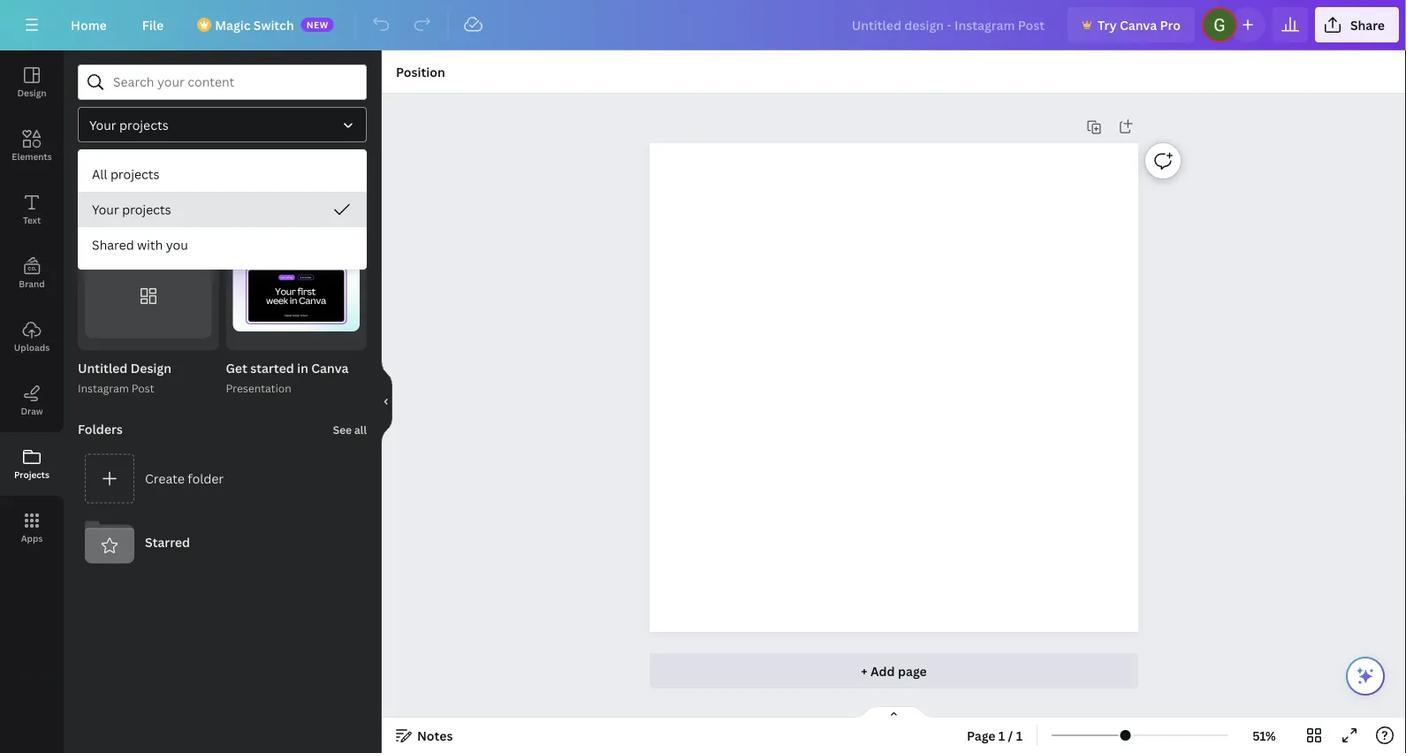 Task type: vqa. For each thing, say whether or not it's contained in the screenshot.
The See All button associated with Folders
yes



Task type: locate. For each thing, give the bounding box(es) containing it.
1 vertical spatial your projects
[[92, 201, 171, 218]]

see left hide image in the left of the page
[[333, 423, 352, 437]]

projects up shared with you
[[110, 166, 160, 183]]

1 left of
[[324, 334, 330, 346]]

canva
[[1120, 16, 1158, 33], [311, 360, 349, 377]]

folders button
[[262, 157, 367, 190]]

group
[[78, 241, 219, 351]]

Select ownership filter button
[[78, 107, 367, 142]]

1 vertical spatial canva
[[311, 360, 349, 377]]

your projects
[[89, 116, 169, 133], [92, 201, 171, 218]]

see all left hide image in the left of the page
[[333, 423, 367, 437]]

starred
[[145, 534, 190, 551]]

home link
[[57, 7, 121, 42]]

canva inside get started in canva presentation
[[311, 360, 349, 377]]

0 vertical spatial folders
[[292, 165, 337, 182]]

apps button
[[0, 496, 64, 560]]

2 see all button from the top
[[331, 412, 369, 447]]

folder
[[188, 470, 224, 487]]

your projects up the all projects
[[89, 116, 169, 133]]

position button
[[389, 57, 452, 86]]

all for designs
[[354, 217, 367, 232]]

hide image
[[381, 359, 393, 444]]

shared
[[92, 237, 134, 253]]

untitled design instagram post
[[78, 360, 172, 396]]

projects up the all projects
[[119, 116, 169, 133]]

0 vertical spatial see all
[[333, 217, 367, 232]]

see all button
[[331, 206, 369, 241], [331, 412, 369, 447]]

2 see all from the top
[[333, 423, 367, 437]]

2 vertical spatial projects
[[122, 201, 171, 218]]

with
[[137, 237, 163, 253]]

+ add page button
[[650, 653, 1139, 689]]

text button
[[0, 178, 64, 241]]

0 vertical spatial see all button
[[331, 206, 369, 241]]

projects inside your projects button
[[122, 201, 171, 218]]

0 vertical spatial your
[[89, 116, 116, 133]]

0 horizontal spatial all
[[92, 166, 107, 183]]

1 horizontal spatial designs
[[184, 165, 231, 182]]

0 vertical spatial canva
[[1120, 16, 1158, 33]]

all inside 'option'
[[92, 166, 107, 183]]

all button
[[78, 157, 154, 190]]

0 horizontal spatial 1
[[324, 334, 330, 346]]

starred button
[[78, 511, 367, 574]]

0 horizontal spatial designs
[[78, 215, 125, 232]]

see all for folders
[[333, 423, 367, 437]]

see all button for designs
[[331, 206, 369, 241]]

1 left /
[[999, 727, 1006, 744]]

all
[[108, 165, 124, 182], [92, 166, 107, 183]]

see
[[333, 217, 352, 232], [333, 423, 352, 437]]

you
[[166, 237, 188, 253]]

2 see from the top
[[333, 423, 352, 437]]

0 vertical spatial design
[[17, 87, 46, 99]]

1 vertical spatial your
[[92, 201, 119, 218]]

see down the folders button
[[333, 217, 352, 232]]

1 all from the top
[[354, 217, 367, 232]]

see all for designs
[[333, 217, 367, 232]]

your
[[89, 116, 116, 133], [92, 201, 119, 218]]

design up elements button
[[17, 87, 46, 99]]

uploads
[[14, 341, 50, 353]]

1 vertical spatial designs
[[78, 215, 125, 232]]

1 see all button from the top
[[331, 206, 369, 241]]

see all button down the folders button
[[331, 206, 369, 241]]

your up the all button
[[89, 116, 116, 133]]

projects inside all projects button
[[110, 166, 160, 183]]

1 horizontal spatial all
[[108, 165, 124, 182]]

0 vertical spatial designs
[[184, 165, 231, 182]]

design up post
[[131, 360, 172, 377]]

home
[[71, 16, 107, 33]]

0 horizontal spatial design
[[17, 87, 46, 99]]

0 vertical spatial your projects
[[89, 116, 169, 133]]

projects
[[14, 469, 50, 481]]

1 vertical spatial see all button
[[331, 412, 369, 447]]

canva right in
[[311, 360, 349, 377]]

file
[[142, 16, 164, 33]]

draw
[[21, 405, 43, 417]]

page
[[898, 663, 927, 680]]

magic switch
[[215, 16, 294, 33]]

page
[[967, 727, 996, 744]]

designs up your projects option
[[184, 165, 231, 182]]

your projects down the all projects
[[92, 201, 171, 218]]

1 right /
[[1017, 727, 1023, 744]]

your projects option
[[78, 192, 367, 227]]

1
[[324, 334, 330, 346], [999, 727, 1006, 744], [1017, 727, 1023, 744]]

51%
[[1253, 727, 1277, 744]]

create folder
[[145, 470, 224, 487]]

1 vertical spatial folders
[[78, 421, 123, 438]]

folders
[[292, 165, 337, 182], [78, 421, 123, 438]]

1 vertical spatial projects
[[110, 166, 160, 183]]

see all down the folders button
[[333, 217, 367, 232]]

folders inside the folders button
[[292, 165, 337, 182]]

side panel tab list
[[0, 50, 64, 560]]

presentation
[[226, 381, 291, 396]]

1 inside group
[[324, 334, 330, 346]]

draw button
[[0, 369, 64, 432]]

2 horizontal spatial 1
[[1017, 727, 1023, 744]]

2 all from the top
[[354, 423, 367, 437]]

1 see all from the top
[[333, 217, 367, 232]]

1 horizontal spatial 1
[[999, 727, 1006, 744]]

designs button
[[154, 157, 262, 190]]

1 see from the top
[[333, 217, 352, 232]]

started
[[250, 360, 294, 377]]

add
[[871, 663, 895, 680]]

1 vertical spatial see all
[[333, 423, 367, 437]]

0 vertical spatial see
[[333, 217, 352, 232]]

try canva pro
[[1098, 16, 1181, 33]]

all projects option
[[78, 157, 367, 192]]

1 vertical spatial all
[[354, 423, 367, 437]]

get started in canva presentation
[[226, 360, 349, 396]]

0 vertical spatial all
[[354, 217, 367, 232]]

your up shared
[[92, 201, 119, 218]]

design
[[17, 87, 46, 99], [131, 360, 172, 377]]

all down the folders button
[[354, 217, 367, 232]]

of
[[332, 334, 345, 346]]

1 vertical spatial see
[[333, 423, 352, 437]]

1 horizontal spatial folders
[[292, 165, 337, 182]]

see all button left hide image in the left of the page
[[331, 412, 369, 447]]

1 horizontal spatial design
[[131, 360, 172, 377]]

all
[[354, 217, 367, 232], [354, 423, 367, 437]]

create
[[145, 470, 185, 487]]

1 vertical spatial design
[[131, 360, 172, 377]]

projects up 'with'
[[122, 201, 171, 218]]

all left hide image in the left of the page
[[354, 423, 367, 437]]

1 of 27
[[324, 334, 358, 346]]

projects inside the select ownership filter button
[[119, 116, 169, 133]]

designs up shared
[[78, 215, 125, 232]]

your projects inside button
[[92, 201, 171, 218]]

canva right try
[[1120, 16, 1158, 33]]

your inside button
[[92, 201, 119, 218]]

0 horizontal spatial folders
[[78, 421, 123, 438]]

see all
[[333, 217, 367, 232], [333, 423, 367, 437]]

all for all projects
[[92, 166, 107, 183]]

1 horizontal spatial canva
[[1120, 16, 1158, 33]]

your projects inside the select ownership filter button
[[89, 116, 169, 133]]

file button
[[128, 7, 178, 42]]

designs
[[184, 165, 231, 182], [78, 215, 125, 232]]

0 vertical spatial projects
[[119, 116, 169, 133]]

pro
[[1161, 16, 1181, 33]]

shared with you option
[[78, 227, 367, 263]]

projects for the select ownership filter button
[[119, 116, 169, 133]]

projects
[[119, 116, 169, 133], [110, 166, 160, 183], [122, 201, 171, 218]]

share
[[1351, 16, 1386, 33]]

elements
[[12, 150, 52, 162]]

0 horizontal spatial canva
[[311, 360, 349, 377]]



Task type: describe. For each thing, give the bounding box(es) containing it.
see all button for folders
[[331, 412, 369, 447]]

1 of 27 group
[[226, 241, 367, 351]]

magic
[[215, 16, 251, 33]]

see for folders
[[333, 423, 352, 437]]

all for all
[[108, 165, 124, 182]]

untitled design group
[[78, 241, 219, 398]]

your inside the select ownership filter button
[[89, 116, 116, 133]]

design button
[[0, 50, 64, 114]]

post
[[132, 381, 154, 396]]

untitled
[[78, 360, 128, 377]]

Search your content search field
[[113, 65, 355, 99]]

in
[[297, 360, 309, 377]]

switch
[[254, 16, 294, 33]]

select ownership filter list box
[[78, 157, 367, 263]]

Design title text field
[[838, 7, 1061, 42]]

canva inside button
[[1120, 16, 1158, 33]]

create folder button
[[78, 447, 367, 511]]

designs inside button
[[184, 165, 231, 182]]

position
[[396, 63, 445, 80]]

notes
[[417, 727, 453, 744]]

see for designs
[[333, 217, 352, 232]]

elements button
[[0, 114, 64, 178]]

main menu bar
[[0, 0, 1407, 50]]

shared with you button
[[78, 227, 367, 263]]

27
[[348, 334, 358, 346]]

apps
[[21, 532, 43, 544]]

design inside the untitled design instagram post
[[131, 360, 172, 377]]

uploads button
[[0, 305, 64, 369]]

design inside button
[[17, 87, 46, 99]]

projects for all projects button
[[110, 166, 160, 183]]

page 1 / 1
[[967, 727, 1023, 744]]

projects button
[[0, 432, 64, 496]]

all projects button
[[78, 157, 367, 192]]

51% button
[[1236, 722, 1294, 750]]

get started in canva group
[[226, 241, 367, 398]]

show pages image
[[852, 706, 937, 720]]

/
[[1009, 727, 1014, 744]]

new
[[307, 19, 329, 31]]

all for folders
[[354, 423, 367, 437]]

+ add page
[[861, 663, 927, 680]]

brand
[[19, 278, 45, 290]]

shared with you
[[92, 237, 188, 253]]

your projects button
[[78, 192, 367, 227]]

+
[[861, 663, 868, 680]]

try
[[1098, 16, 1117, 33]]

get
[[226, 360, 247, 377]]

share button
[[1316, 7, 1400, 42]]

text
[[23, 214, 41, 226]]

try canva pro button
[[1068, 7, 1195, 42]]

instagram
[[78, 381, 129, 396]]

all projects
[[92, 166, 160, 183]]

brand button
[[0, 241, 64, 305]]

canva assistant image
[[1356, 666, 1377, 687]]

notes button
[[389, 722, 460, 750]]



